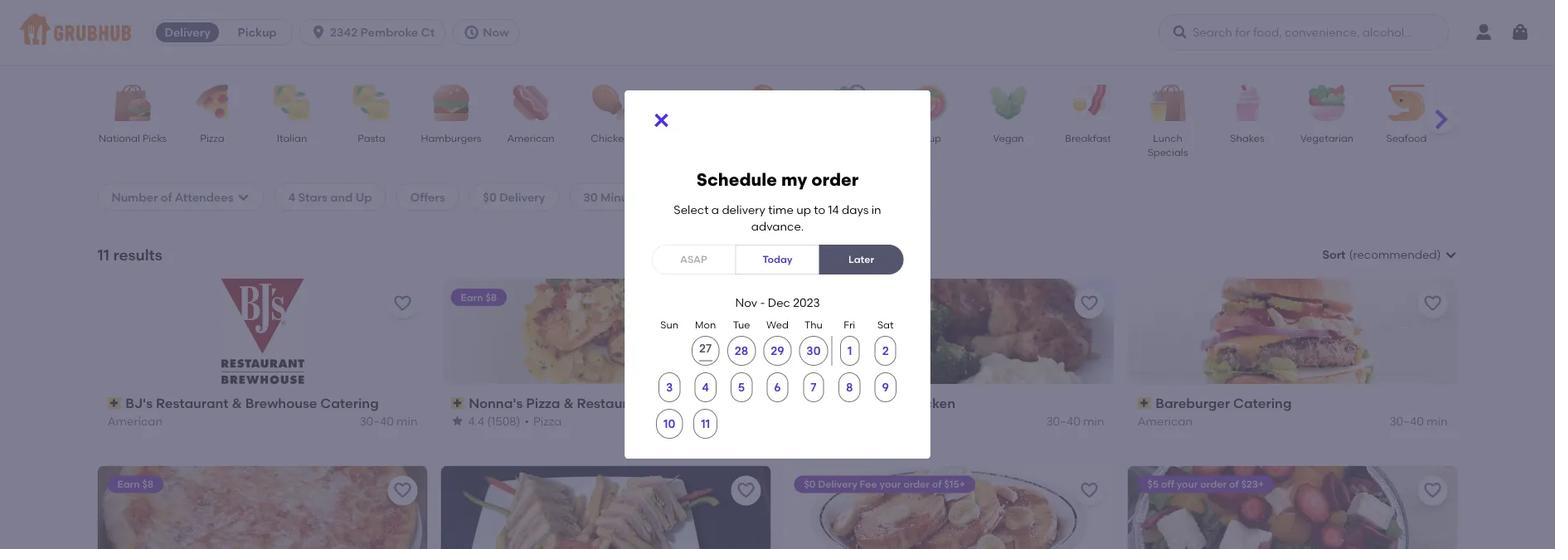 Task type: describe. For each thing, give the bounding box(es) containing it.
1 your from the left
[[880, 478, 901, 490]]

8
[[846, 380, 853, 394]]

$0 delivery
[[483, 190, 545, 204]]

nov - dec 2023
[[735, 296, 820, 310]]

catering inside 'link'
[[1233, 395, 1292, 411]]

vegetarian
[[1300, 132, 1353, 144]]

svg image up lunch specials image
[[1172, 24, 1189, 41]]

$0 for $0 delivery fee your order of $15+
[[804, 478, 816, 490]]

mon
[[695, 319, 716, 331]]

svg image right the chicken image
[[652, 110, 671, 130]]

9 button
[[875, 372, 897, 402]]

& for restaurant
[[564, 395, 574, 411]]

national picks
[[98, 132, 167, 144]]

0 horizontal spatial of
[[161, 190, 172, 204]]

0 vertical spatial earn
[[461, 291, 483, 303]]

subscription pass image for bj's restaurant & brewhouse catering
[[107, 397, 122, 409]]

chicken image
[[581, 85, 639, 121]]

10
[[664, 416, 675, 431]]

nov
[[735, 296, 757, 310]]

2
[[882, 344, 889, 358]]

shakes
[[1230, 132, 1264, 144]]

a
[[712, 202, 719, 216]]

asap button
[[652, 245, 736, 275]]

now
[[483, 25, 509, 39]]

and
[[330, 190, 353, 204]]

$5
[[1148, 478, 1159, 490]]

soup
[[916, 132, 941, 144]]

subscription pass image for nonna's pizza & restaurant
[[451, 397, 465, 409]]

less
[[663, 190, 687, 204]]

now button
[[452, 19, 526, 46]]

30–40 min for bareburger catering
[[1390, 414, 1448, 428]]

hamburgers image
[[422, 85, 480, 121]]

nonna's pizza & restaurant link
[[451, 394, 761, 413]]

0 vertical spatial pizza
[[200, 132, 224, 144]]

bareburger catering
[[1156, 395, 1292, 411]]

dessert
[[672, 132, 708, 144]]

1 button
[[840, 336, 860, 366]]

11 results
[[97, 246, 162, 264]]

30 minutes or less
[[583, 190, 687, 204]]

2023
[[793, 296, 820, 310]]

29 button
[[763, 336, 792, 366]]

fire
[[812, 395, 841, 411]]

0 horizontal spatial save this restaurant image
[[736, 481, 756, 501]]

$0 for $0 delivery
[[483, 190, 497, 204]]

0 horizontal spatial order
[[811, 169, 859, 190]]

1 horizontal spatial order
[[903, 478, 930, 490]]

2 your from the left
[[1177, 478, 1198, 490]]

fire roasted chicken
[[812, 395, 955, 411]]

1 30–40 from the left
[[359, 414, 394, 428]]

save this restaurant image for fire roasted chicken
[[1080, 293, 1099, 313]]

$5 off your order of $23+
[[1148, 478, 1264, 490]]

delivery inside button
[[165, 25, 210, 39]]

8 button
[[839, 372, 861, 402]]

& for brewhouse
[[232, 395, 242, 411]]

29
[[771, 344, 784, 358]]

$15+
[[944, 478, 965, 490]]

soup image
[[900, 85, 958, 121]]

seafood image
[[1377, 85, 1435, 121]]

14
[[828, 202, 839, 216]]

my
[[781, 169, 807, 190]]

1 horizontal spatial svg image
[[1510, 22, 1530, 42]]

specials
[[1147, 146, 1188, 158]]

1 horizontal spatial catering
[[725, 190, 776, 204]]

delivery for $0 delivery fee your order of $15+
[[818, 478, 857, 490]]

up
[[356, 190, 372, 204]]

chicken inside fire roasted chicken link
[[902, 395, 955, 411]]

bareburger catering link
[[1138, 394, 1448, 413]]

1 vertical spatial earn
[[117, 478, 140, 490]]

4 for 4 stars and up
[[288, 190, 295, 204]]

3
[[666, 380, 673, 394]]

asap
[[680, 253, 707, 265]]

or
[[648, 190, 660, 204]]

delivery
[[722, 202, 766, 216]]

pasta
[[357, 132, 385, 144]]

11 for 11 results
[[97, 246, 109, 264]]

subscription pass image for bareburger catering
[[1138, 397, 1152, 409]]

4 for 4
[[702, 380, 709, 394]]

$23+
[[1241, 478, 1264, 490]]

2 button
[[875, 336, 896, 366]]

delivery button
[[153, 19, 222, 46]]

main navigation navigation
[[0, 0, 1555, 65]]

results
[[113, 246, 162, 264]]

breakfast
[[1065, 132, 1111, 144]]

stars
[[298, 190, 328, 204]]

dec
[[768, 296, 790, 310]]

0 horizontal spatial catering
[[320, 395, 379, 411]]

28
[[735, 344, 748, 358]]

2 30–40 from the left
[[703, 414, 737, 428]]

min for bareburger catering
[[1427, 414, 1448, 428]]

minutes
[[601, 190, 645, 204]]

salads image
[[820, 85, 878, 121]]

american for bareburger catering
[[1138, 414, 1193, 428]]

11 button
[[694, 409, 718, 439]]

4 stars and up
[[288, 190, 372, 204]]

delivery for $0 delivery
[[499, 190, 545, 204]]

days
[[842, 202, 869, 216]]

bj's
[[125, 395, 153, 411]]

30 for 30
[[806, 344, 821, 358]]

vegan image
[[979, 85, 1037, 121]]

0 vertical spatial earn $8
[[461, 291, 497, 303]]

sun
[[661, 319, 679, 331]]

1
[[848, 344, 852, 358]]

national
[[98, 132, 140, 144]]

select a delivery time up to 14 days in advance.
[[674, 202, 881, 233]]

later button
[[819, 245, 904, 275]]

lunch specials image
[[1138, 85, 1196, 121]]

italian image
[[263, 85, 321, 121]]

today button
[[735, 245, 820, 275]]

4.4 (1508)
[[468, 414, 520, 428]]

•
[[525, 414, 529, 428]]

brewhouse
[[245, 395, 317, 411]]

3 button
[[659, 372, 680, 402]]

picks
[[142, 132, 167, 144]]

5 button
[[731, 372, 753, 402]]



Task type: vqa. For each thing, say whether or not it's contained in the screenshot.
'Lunch Specials'
yes



Task type: locate. For each thing, give the bounding box(es) containing it.
2 horizontal spatial delivery
[[818, 478, 857, 490]]

0 horizontal spatial your
[[880, 478, 901, 490]]

& inside nonna's pizza & restaurant link
[[564, 395, 574, 411]]

2 horizontal spatial min
[[1427, 414, 1448, 428]]

1 horizontal spatial delivery
[[499, 190, 545, 204]]

save this restaurant image
[[1080, 293, 1099, 313], [1423, 293, 1443, 313], [736, 481, 756, 501]]

0 vertical spatial $0
[[483, 190, 497, 204]]

1 horizontal spatial $0
[[804, 478, 816, 490]]

american image
[[501, 85, 559, 121]]

subscription pass image for fire roasted chicken
[[794, 397, 809, 409]]

subscription pass image left bareburger
[[1138, 397, 1152, 409]]

schedule my order
[[697, 169, 859, 190]]

3 30–40 min from the left
[[1390, 414, 1448, 428]]

shakes image
[[1218, 85, 1276, 121]]

national picks image
[[103, 85, 161, 121]]

seafood
[[1386, 132, 1427, 144]]

0 horizontal spatial restaurant
[[156, 395, 229, 411]]

your
[[880, 478, 901, 490], [1177, 478, 1198, 490]]

0 vertical spatial chicken
[[590, 132, 630, 144]]

subscription pass image left bj's
[[107, 397, 122, 409]]

fire roasted chicken link
[[794, 394, 1104, 413]]

vegan
[[993, 132, 1024, 144]]

30 inside "button"
[[806, 344, 821, 358]]

2 vertical spatial delivery
[[818, 478, 857, 490]]

3 subscription pass image from the left
[[794, 397, 809, 409]]

1 horizontal spatial 4
[[702, 380, 709, 394]]

svg image left 2342
[[310, 24, 327, 41]]

number
[[112, 190, 158, 204]]

bj's restaurant & brewhouse catering link
[[107, 394, 418, 413]]

0 horizontal spatial min
[[397, 414, 418, 428]]

3 min from the left
[[1427, 414, 1448, 428]]

0 horizontal spatial 4
[[288, 190, 295, 204]]

0 horizontal spatial $8
[[142, 478, 153, 490]]

chicken
[[590, 132, 630, 144], [902, 395, 955, 411]]

2 horizontal spatial american
[[1138, 414, 1193, 428]]

1 horizontal spatial earn $8
[[461, 291, 497, 303]]

30 for 30 minutes or less
[[583, 190, 598, 204]]

1 horizontal spatial 30–40 min
[[1046, 414, 1104, 428]]

bareburger
[[1156, 395, 1230, 411]]

subscription pass image inside bj's restaurant & brewhouse catering link
[[107, 397, 122, 409]]

4.4
[[468, 414, 484, 428]]

2 horizontal spatial save this restaurant image
[[1423, 293, 1443, 313]]

2 restaurant from the left
[[577, 395, 650, 411]]

1 vertical spatial $8
[[142, 478, 153, 490]]

save this restaurant image
[[393, 293, 413, 313], [736, 293, 756, 313], [393, 481, 413, 501], [1080, 481, 1099, 501], [1423, 481, 1443, 501]]

off
[[1161, 478, 1174, 490]]

fee
[[860, 478, 877, 490]]

pizza image
[[183, 85, 241, 121]]

4 left 5
[[702, 380, 709, 394]]

of
[[161, 190, 172, 204], [932, 478, 942, 490], [1229, 478, 1239, 490]]

7
[[811, 380, 817, 394]]

vegetarian image
[[1298, 85, 1356, 121]]

roasted
[[844, 395, 899, 411]]

0 horizontal spatial earn
[[117, 478, 140, 490]]

fri
[[844, 319, 855, 331]]

pembroke
[[360, 25, 418, 39]]

schedule
[[697, 169, 777, 190]]

1 & from the left
[[232, 395, 242, 411]]

11 inside 11 button
[[701, 416, 710, 431]]

& inside bj's restaurant & brewhouse catering link
[[232, 395, 242, 411]]

min for bj's restaurant & brewhouse catering
[[397, 414, 418, 428]]

-
[[760, 296, 765, 310]]

min
[[397, 414, 418, 428], [1083, 414, 1104, 428], [1427, 414, 1448, 428]]

0 vertical spatial 30
[[583, 190, 598, 204]]

of left $15+
[[932, 478, 942, 490]]

svg image
[[1510, 22, 1530, 42], [463, 24, 480, 41]]

5
[[738, 380, 745, 394]]

svg image
[[310, 24, 327, 41], [1172, 24, 1189, 41], [652, 110, 671, 130], [237, 190, 250, 204]]

2 horizontal spatial 30–40 min
[[1390, 414, 1448, 428]]

pizza for •
[[533, 414, 562, 428]]

11
[[97, 246, 109, 264], [701, 416, 710, 431]]

4
[[288, 190, 295, 204], [702, 380, 709, 394]]

restaurant right bj's
[[156, 395, 229, 411]]

of right number
[[161, 190, 172, 204]]

0 horizontal spatial 11
[[97, 246, 109, 264]]

pickup button
[[222, 19, 292, 46]]

2 horizontal spatial order
[[1201, 478, 1227, 490]]

1 horizontal spatial american
[[507, 132, 554, 144]]

1 horizontal spatial save this restaurant image
[[1080, 293, 1099, 313]]

0 horizontal spatial delivery
[[165, 25, 210, 39]]

3 30–40 from the left
[[1046, 414, 1081, 428]]

1 horizontal spatial earn
[[461, 291, 483, 303]]

svg image right attendees
[[237, 190, 250, 204]]

2342 pembroke ct
[[330, 25, 435, 39]]

0 vertical spatial 11
[[97, 246, 109, 264]]

1 horizontal spatial 30
[[806, 344, 821, 358]]

2342 pembroke ct button
[[300, 19, 452, 46]]

up
[[796, 202, 811, 216]]

30–40 min
[[359, 414, 418, 428], [1046, 414, 1104, 428], [1390, 414, 1448, 428]]

chicken down the chicken image
[[590, 132, 630, 144]]

2 30–40 min from the left
[[1046, 414, 1104, 428]]

7 button
[[803, 372, 824, 402]]

subscription pass image inside fire roasted chicken link
[[794, 397, 809, 409]]

cell
[[688, 336, 724, 366]]

1 horizontal spatial chicken
[[902, 395, 955, 411]]

today
[[763, 253, 793, 265]]

6 button
[[767, 372, 788, 402]]

0 horizontal spatial chicken
[[590, 132, 630, 144]]

4 left stars
[[288, 190, 295, 204]]

30 button
[[799, 336, 828, 366]]

your right 'off'
[[1177, 478, 1198, 490]]

(1508)
[[487, 414, 520, 428]]

1 horizontal spatial $8
[[486, 291, 497, 303]]

sat
[[878, 319, 894, 331]]

1 vertical spatial 30
[[806, 344, 821, 358]]

american down bj's
[[107, 414, 163, 428]]

your right fee
[[880, 478, 901, 490]]

0 vertical spatial delivery
[[165, 25, 210, 39]]

28 button
[[727, 336, 756, 366]]

4 button
[[694, 372, 717, 402]]

1 horizontal spatial your
[[1177, 478, 1198, 490]]

order up "14"
[[811, 169, 859, 190]]

0 vertical spatial 4
[[288, 190, 295, 204]]

subscription pass image inside bareburger catering 'link'
[[1138, 397, 1152, 409]]

american for bj's restaurant & brewhouse catering
[[107, 414, 163, 428]]

of left $23+
[[1229, 478, 1239, 490]]

nonna's
[[469, 395, 523, 411]]

pizza right •
[[533, 414, 562, 428]]

1 horizontal spatial min
[[1083, 414, 1104, 428]]

2 subscription pass image from the left
[[451, 397, 465, 409]]

&
[[232, 395, 242, 411], [564, 395, 574, 411]]

1 vertical spatial chicken
[[902, 395, 955, 411]]

0 horizontal spatial &
[[232, 395, 242, 411]]

$0 delivery fee your order of $15+
[[804, 478, 965, 490]]

tue
[[733, 319, 750, 331]]

$0
[[483, 190, 497, 204], [804, 478, 816, 490]]

time
[[768, 202, 794, 216]]

1 horizontal spatial 11
[[701, 416, 710, 431]]

1 vertical spatial earn $8
[[117, 478, 153, 490]]

dessert image
[[661, 85, 719, 121]]

pizza
[[200, 132, 224, 144], [526, 395, 560, 411], [533, 414, 562, 428]]

1 subscription pass image from the left
[[107, 397, 122, 409]]

9
[[882, 380, 889, 394]]

pasta image
[[342, 85, 400, 121]]

restaurant left 3 button
[[577, 395, 650, 411]]

30 left minutes
[[583, 190, 598, 204]]

1 horizontal spatial restaurant
[[577, 395, 650, 411]]

pickup
[[238, 25, 277, 39]]

$0 left fee
[[804, 478, 816, 490]]

30–40 min for bj's restaurant & brewhouse catering
[[359, 414, 418, 428]]

$0 right the offers on the top left of the page
[[483, 190, 497, 204]]

1 horizontal spatial &
[[564, 395, 574, 411]]

earn
[[461, 291, 483, 303], [117, 478, 140, 490]]

2 vertical spatial pizza
[[533, 414, 562, 428]]

chicken right 9 button
[[902, 395, 955, 411]]

2 horizontal spatial of
[[1229, 478, 1239, 490]]

order left $15+
[[903, 478, 930, 490]]

2 min from the left
[[1083, 414, 1104, 428]]

10 button
[[656, 409, 683, 439]]

nonna's pizza & restaurant
[[469, 395, 650, 411]]

lunch specials
[[1147, 132, 1188, 158]]

in
[[871, 202, 881, 216]]

0 horizontal spatial 30–40 min
[[359, 414, 418, 428]]

advance.
[[751, 219, 804, 233]]

order left $23+
[[1201, 478, 1227, 490]]

1 min from the left
[[397, 414, 418, 428]]

svg image inside 2342 pembroke ct button
[[310, 24, 327, 41]]

0 horizontal spatial $0
[[483, 190, 497, 204]]

0 vertical spatial $8
[[486, 291, 497, 303]]

11 right 10
[[701, 416, 710, 431]]

1 vertical spatial 11
[[701, 416, 710, 431]]

1 vertical spatial delivery
[[499, 190, 545, 204]]

pizza up "• pizza"
[[526, 395, 560, 411]]

later
[[848, 253, 874, 265]]

30 down thu
[[806, 344, 821, 358]]

select
[[674, 202, 709, 216]]

american down bareburger
[[1138, 414, 1193, 428]]

1 vertical spatial pizza
[[526, 395, 560, 411]]

4 30–40 from the left
[[1390, 414, 1424, 428]]

lunch
[[1153, 132, 1182, 144]]

pizza down pizza image
[[200, 132, 224, 144]]

to
[[814, 202, 825, 216]]

breakfast image
[[1059, 85, 1117, 121]]

subscription pass image inside nonna's pizza & restaurant link
[[451, 397, 465, 409]]

bj's restaurant & brewhouse catering  logo image
[[221, 279, 304, 384]]

1 vertical spatial 4
[[702, 380, 709, 394]]

1 vertical spatial $0
[[804, 478, 816, 490]]

2 horizontal spatial catering
[[1233, 395, 1292, 411]]

save this restaurant image for bareburger catering
[[1423, 293, 1443, 313]]

1 restaurant from the left
[[156, 395, 229, 411]]

star icon image
[[451, 414, 464, 428]]

american
[[507, 132, 554, 144], [107, 414, 163, 428], [1138, 414, 1193, 428]]

subscription pass image left fire
[[794, 397, 809, 409]]

11 left results
[[97, 246, 109, 264]]

0 horizontal spatial earn $8
[[117, 478, 153, 490]]

thu
[[805, 319, 823, 331]]

$8
[[486, 291, 497, 303], [142, 478, 153, 490]]

11 for 11
[[701, 416, 710, 431]]

subscription pass image up star icon
[[451, 397, 465, 409]]

subscription pass image
[[107, 397, 122, 409], [451, 397, 465, 409], [794, 397, 809, 409], [1138, 397, 1152, 409]]

offers
[[410, 190, 445, 204]]

1 horizontal spatial of
[[932, 478, 942, 490]]

2342
[[330, 25, 358, 39]]

4 inside button
[[702, 380, 709, 394]]

catering
[[725, 190, 776, 204], [320, 395, 379, 411], [1233, 395, 1292, 411]]

4 subscription pass image from the left
[[1138, 397, 1152, 409]]

1 30–40 min from the left
[[359, 414, 418, 428]]

svg image inside now button
[[463, 24, 480, 41]]

wings image
[[740, 85, 798, 121]]

0 horizontal spatial american
[[107, 414, 163, 428]]

american down the american image
[[507, 132, 554, 144]]

0 horizontal spatial 30
[[583, 190, 598, 204]]

2 & from the left
[[564, 395, 574, 411]]

pizza for nonna's
[[526, 395, 560, 411]]

0 horizontal spatial svg image
[[463, 24, 480, 41]]

• pizza
[[525, 414, 562, 428]]



